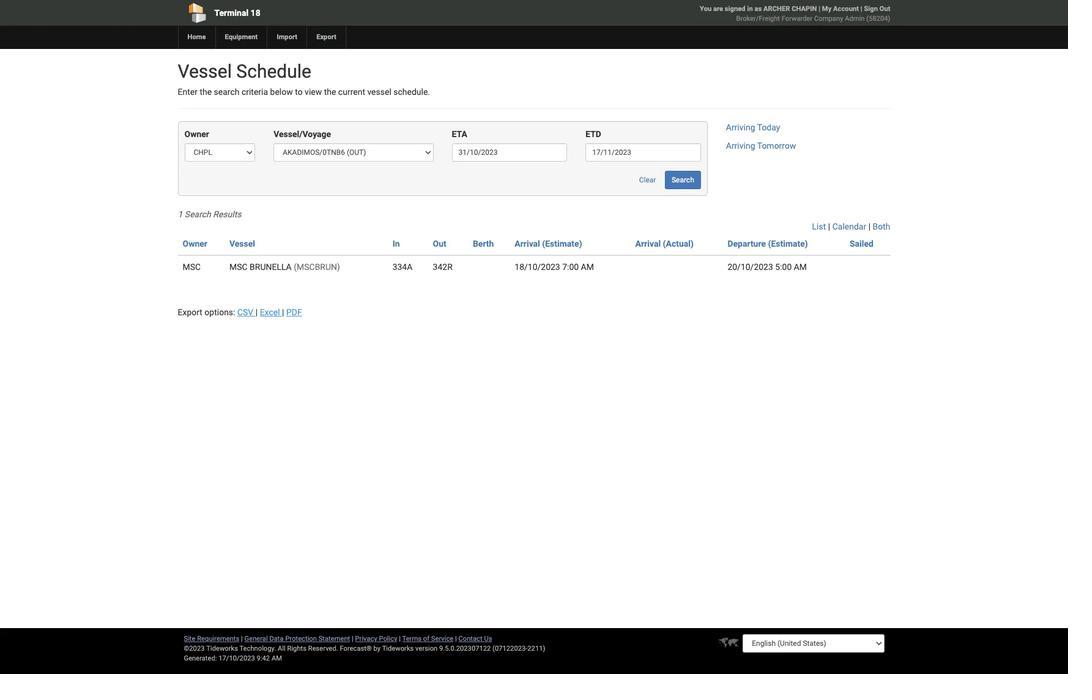 Task type: vqa. For each thing, say whether or not it's contained in the screenshot.
bottom The Daytime
no



Task type: describe. For each thing, give the bounding box(es) containing it.
site requirements | general data protection statement | privacy policy | terms of service | contact us ©2023 tideworks technology. all rights reserved. forecast® by tideworks version 9.5.0.202307122 (07122023-2211) generated: 17/10/2023 9:42 am
[[184, 635, 546, 662]]

tideworks
[[382, 645, 414, 653]]

criteria
[[242, 87, 268, 97]]

broker/freight
[[737, 15, 781, 23]]

arrival (actual) link
[[636, 239, 694, 249]]

out inside you are signed in as archer chapin | my account | sign out broker/freight forwarder company admin (58204)
[[880, 5, 891, 13]]

import link
[[267, 26, 307, 49]]

342r
[[433, 262, 453, 272]]

brunella
[[250, 262, 292, 272]]

csv
[[238, 308, 254, 317]]

policy
[[379, 635, 398, 643]]

1 vertical spatial owner
[[183, 239, 208, 249]]

1 the from the left
[[200, 87, 212, 97]]

arriving today link
[[727, 123, 781, 132]]

my account link
[[823, 5, 860, 13]]

import
[[277, 33, 298, 41]]

vessel schedule enter the search criteria below to view the current vessel schedule.
[[178, 61, 430, 97]]

in
[[393, 239, 400, 249]]

export for export
[[317, 33, 337, 41]]

clear button
[[633, 171, 663, 189]]

(58204)
[[867, 15, 891, 23]]

eta
[[452, 129, 468, 139]]

of
[[424, 635, 430, 643]]

arrival for arrival (estimate)
[[515, 239, 540, 249]]

20/10/2023 5:00 am
[[728, 262, 808, 272]]

pdf
[[286, 308, 302, 317]]

| left sign
[[861, 5, 863, 13]]

privacy
[[355, 635, 378, 643]]

generated:
[[184, 654, 217, 662]]

requirements
[[197, 635, 240, 643]]

18/10/2023 7:00 am
[[515, 262, 594, 272]]

2211)
[[528, 645, 546, 653]]

to
[[295, 87, 303, 97]]

arriving for arriving tomorrow
[[727, 141, 756, 151]]

by
[[374, 645, 381, 653]]

1 search results list | calendar | both
[[178, 210, 891, 232]]

options:
[[205, 308, 235, 317]]

excel link
[[260, 308, 282, 317]]

| right "list" link
[[829, 222, 831, 232]]

17/10/2023
[[219, 654, 255, 662]]

general data protection statement link
[[245, 635, 350, 643]]

you
[[700, 5, 712, 13]]

below
[[270, 87, 293, 97]]

terminal
[[215, 8, 249, 18]]

contact us link
[[459, 635, 493, 643]]

search
[[214, 87, 240, 97]]

terms of service link
[[403, 635, 454, 643]]

arriving tomorrow
[[727, 141, 797, 151]]

| up 9.5.0.202307122
[[456, 635, 457, 643]]

home
[[188, 33, 206, 41]]

am for 18/10/2023 7:00 am
[[581, 262, 594, 272]]

vessel for vessel
[[230, 239, 255, 249]]

enter
[[178, 87, 198, 97]]

berth link
[[473, 239, 494, 249]]

site requirements link
[[184, 635, 240, 643]]

sign out link
[[865, 5, 891, 13]]

search inside 1 search results list | calendar | both
[[185, 210, 211, 219]]

am for 20/10/2023 5:00 am
[[795, 262, 808, 272]]

vessel
[[368, 87, 392, 97]]

9.5.0.202307122
[[440, 645, 491, 653]]

etd
[[586, 129, 602, 139]]

my
[[823, 5, 832, 13]]

technology.
[[240, 645, 276, 653]]

calendar
[[833, 222, 867, 232]]

| right "csv"
[[256, 308, 258, 317]]

pdf link
[[286, 308, 302, 317]]

home link
[[178, 26, 215, 49]]

| up forecast®
[[352, 635, 354, 643]]

results
[[213, 210, 241, 219]]

general
[[245, 635, 268, 643]]

list
[[813, 222, 827, 232]]

equipment
[[225, 33, 258, 41]]

arrival (actual)
[[636, 239, 694, 249]]

18
[[251, 8, 261, 18]]

admin
[[846, 15, 865, 23]]

privacy policy link
[[355, 635, 398, 643]]

are
[[714, 5, 724, 13]]

archer
[[764, 5, 791, 13]]

| left pdf link
[[282, 308, 284, 317]]

7:00
[[563, 262, 579, 272]]

sign
[[865, 5, 879, 13]]

current
[[338, 87, 365, 97]]

service
[[432, 635, 454, 643]]

1 vertical spatial out
[[433, 239, 447, 249]]



Task type: locate. For each thing, give the bounding box(es) containing it.
msc for msc brunella (mscbrun)
[[230, 262, 248, 272]]

0 horizontal spatial the
[[200, 87, 212, 97]]

tomorrow
[[758, 141, 797, 151]]

arrival for arrival (actual)
[[636, 239, 661, 249]]

terminal 18
[[215, 8, 261, 18]]

2 arriving from the top
[[727, 141, 756, 151]]

0 horizontal spatial search
[[185, 210, 211, 219]]

0 horizontal spatial (estimate)
[[543, 239, 583, 249]]

| up tideworks
[[399, 635, 401, 643]]

0 vertical spatial vessel
[[178, 61, 232, 82]]

export left options:
[[178, 308, 203, 317]]

0 vertical spatial arriving
[[727, 123, 756, 132]]

1 arriving from the top
[[727, 123, 756, 132]]

arriving for arriving today
[[727, 123, 756, 132]]

reserved.
[[308, 645, 338, 653]]

export for export options: csv | excel | pdf
[[178, 308, 203, 317]]

1 horizontal spatial msc
[[230, 262, 248, 272]]

terminal 18 link
[[178, 0, 464, 26]]

arriving down arriving today link
[[727, 141, 756, 151]]

terms
[[403, 635, 422, 643]]

as
[[755, 5, 762, 13]]

(estimate)
[[543, 239, 583, 249], [769, 239, 809, 249]]

msc for msc
[[183, 262, 201, 272]]

©2023 tideworks
[[184, 645, 238, 653]]

all
[[278, 645, 286, 653]]

protection
[[286, 635, 317, 643]]

am down all
[[272, 654, 282, 662]]

(estimate) up 18/10/2023 7:00 am
[[543, 239, 583, 249]]

arriving tomorrow link
[[727, 141, 797, 151]]

ETA text field
[[452, 144, 568, 162]]

both
[[873, 222, 891, 232]]

2 horizontal spatial am
[[795, 262, 808, 272]]

in link
[[393, 239, 400, 249]]

| left general
[[241, 635, 243, 643]]

1 horizontal spatial out
[[880, 5, 891, 13]]

vessel inside vessel schedule enter the search criteria below to view the current vessel schedule.
[[178, 61, 232, 82]]

us
[[485, 635, 493, 643]]

the right enter
[[200, 87, 212, 97]]

arrival down 1 search results list | calendar | both
[[515, 239, 540, 249]]

msc down vessel link
[[230, 262, 248, 272]]

owner down enter
[[185, 129, 209, 139]]

msc down owner link
[[183, 262, 201, 272]]

owner left vessel link
[[183, 239, 208, 249]]

view
[[305, 87, 322, 97]]

departure (estimate) link
[[728, 239, 809, 249]]

2 (estimate) from the left
[[769, 239, 809, 249]]

9:42
[[257, 654, 270, 662]]

ETD text field
[[586, 144, 701, 162]]

0 horizontal spatial out
[[433, 239, 447, 249]]

export
[[317, 33, 337, 41], [178, 308, 203, 317]]

1
[[178, 210, 183, 219]]

today
[[758, 123, 781, 132]]

0 vertical spatial search
[[672, 176, 695, 185]]

departure
[[728, 239, 767, 249]]

am inside "site requirements | general data protection statement | privacy policy | terms of service | contact us ©2023 tideworks technology. all rights reserved. forecast® by tideworks version 9.5.0.202307122 (07122023-2211) generated: 17/10/2023 9:42 am"
[[272, 654, 282, 662]]

the right view
[[324, 87, 336, 97]]

sailed link
[[850, 239, 874, 249]]

| left both link
[[869, 222, 871, 232]]

forecast®
[[340, 645, 372, 653]]

msc brunella (mscbrun)
[[230, 262, 340, 272]]

vessel for vessel schedule enter the search criteria below to view the current vessel schedule.
[[178, 61, 232, 82]]

out up (58204)
[[880, 5, 891, 13]]

(07122023-
[[493, 645, 528, 653]]

vessel up enter
[[178, 61, 232, 82]]

export link
[[307, 26, 346, 49]]

(estimate) for departure (estimate)
[[769, 239, 809, 249]]

excel
[[260, 308, 280, 317]]

csv link
[[238, 308, 256, 317]]

2 arrival from the left
[[636, 239, 661, 249]]

0 vertical spatial export
[[317, 33, 337, 41]]

calendar link
[[833, 222, 867, 232]]

1 horizontal spatial arrival
[[636, 239, 661, 249]]

2 the from the left
[[324, 87, 336, 97]]

1 (estimate) from the left
[[543, 239, 583, 249]]

search right the 1
[[185, 210, 211, 219]]

forwarder
[[782, 15, 813, 23]]

schedule
[[237, 61, 312, 82]]

out up the 342r
[[433, 239, 447, 249]]

0 horizontal spatial export
[[178, 308, 203, 317]]

am right 5:00
[[795, 262, 808, 272]]

list link
[[813, 222, 827, 232]]

clear
[[640, 176, 657, 185]]

1 arrival from the left
[[515, 239, 540, 249]]

1 horizontal spatial search
[[672, 176, 695, 185]]

am right 7:00
[[581, 262, 594, 272]]

search right the clear
[[672, 176, 695, 185]]

owner
[[185, 129, 209, 139], [183, 239, 208, 249]]

vessel down results
[[230, 239, 255, 249]]

(estimate) for arrival (estimate)
[[543, 239, 583, 249]]

search button
[[665, 171, 701, 189]]

out
[[880, 5, 891, 13], [433, 239, 447, 249]]

am
[[581, 262, 594, 272], [795, 262, 808, 272], [272, 654, 282, 662]]

arrival (estimate)
[[515, 239, 583, 249]]

arriving up arriving tomorrow
[[727, 123, 756, 132]]

export options: csv | excel | pdf
[[178, 308, 302, 317]]

1 horizontal spatial am
[[581, 262, 594, 272]]

1 horizontal spatial export
[[317, 33, 337, 41]]

data
[[270, 635, 284, 643]]

0 horizontal spatial msc
[[183, 262, 201, 272]]

1 vertical spatial export
[[178, 308, 203, 317]]

schedule.
[[394, 87, 430, 97]]

(estimate) up 5:00
[[769, 239, 809, 249]]

search
[[672, 176, 695, 185], [185, 210, 211, 219]]

1 vertical spatial arriving
[[727, 141, 756, 151]]

1 vertical spatial vessel
[[230, 239, 255, 249]]

arrival (estimate) link
[[515, 239, 583, 249]]

arrival left (actual)
[[636, 239, 661, 249]]

msc
[[183, 262, 201, 272], [230, 262, 248, 272]]

1 horizontal spatial the
[[324, 87, 336, 97]]

5:00
[[776, 262, 792, 272]]

1 horizontal spatial (estimate)
[[769, 239, 809, 249]]

0 vertical spatial out
[[880, 5, 891, 13]]

company
[[815, 15, 844, 23]]

both link
[[873, 222, 891, 232]]

search inside 'button'
[[672, 176, 695, 185]]

vessel link
[[230, 239, 255, 249]]

vessel
[[178, 61, 232, 82], [230, 239, 255, 249]]

(mscbrun)
[[294, 262, 340, 272]]

0 vertical spatial owner
[[185, 129, 209, 139]]

equipment link
[[215, 26, 267, 49]]

chapin
[[792, 5, 818, 13]]

berth
[[473, 239, 494, 249]]

2 msc from the left
[[230, 262, 248, 272]]

1 msc from the left
[[183, 262, 201, 272]]

0 horizontal spatial arrival
[[515, 239, 540, 249]]

1 vertical spatial search
[[185, 210, 211, 219]]

| left my
[[819, 5, 821, 13]]

0 horizontal spatial am
[[272, 654, 282, 662]]

18/10/2023
[[515, 262, 561, 272]]

export down terminal 18 link
[[317, 33, 337, 41]]

out link
[[433, 239, 447, 249]]

sailed
[[850, 239, 874, 249]]

rights
[[287, 645, 307, 653]]

arrival
[[515, 239, 540, 249], [636, 239, 661, 249]]



